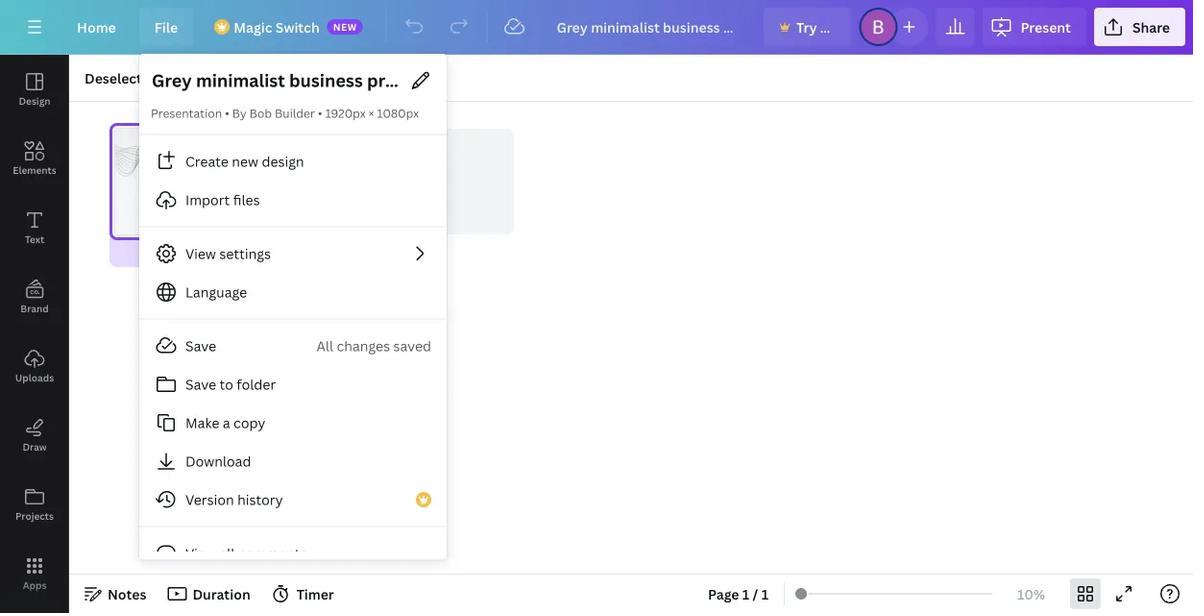 Task type: describe. For each thing, give the bounding box(es) containing it.
0 horizontal spatial 1
[[206, 244, 212, 260]]

page
[[708, 585, 740, 603]]

saved
[[394, 337, 432, 355]]

view all comments
[[186, 544, 307, 563]]

/
[[753, 585, 759, 603]]

version history button
[[139, 481, 447, 519]]

try
[[797, 18, 817, 36]]

elements button
[[0, 124, 69, 193]]

draw
[[22, 440, 47, 453]]

page 1 / 1
[[708, 585, 769, 603]]

view settings button
[[139, 235, 447, 273]]

builder
[[275, 105, 315, 121]]

uploads
[[15, 371, 54, 384]]

new
[[232, 152, 259, 171]]

apps
[[23, 579, 46, 592]]

text
[[25, 233, 44, 246]]

deselect page
[[85, 69, 177, 87]]

make
[[186, 414, 220, 432]]

switch
[[276, 18, 320, 36]]

duration button
[[162, 579, 258, 609]]

language button
[[139, 273, 447, 311]]

save to folder button
[[139, 365, 447, 404]]

comments
[[238, 544, 307, 563]]

import files
[[186, 191, 260, 209]]

notes
[[108, 585, 147, 603]]

home
[[77, 18, 116, 36]]

magic switch
[[234, 18, 320, 36]]

view all comments button
[[139, 534, 447, 573]]

save for save
[[186, 337, 216, 355]]

deselect page button
[[77, 62, 185, 93]]

create new design button
[[139, 142, 447, 181]]

make a copy button
[[139, 404, 447, 442]]

folder
[[237, 375, 276, 394]]

import files button
[[139, 181, 447, 219]]

projects button
[[0, 470, 69, 539]]

1920px × 1080px
[[325, 105, 419, 121]]

design button
[[0, 55, 69, 124]]

business
[[188, 164, 232, 178]]

2 horizontal spatial 1
[[762, 585, 769, 603]]

language
[[186, 283, 247, 301]]

magic
[[234, 18, 272, 36]]

version
[[186, 491, 234, 509]]

view for view settings
[[186, 245, 216, 263]]

×
[[369, 105, 374, 121]]

brand
[[20, 302, 49, 315]]

by
[[232, 105, 247, 121]]

draw button
[[0, 401, 69, 470]]

new
[[333, 20, 357, 33]]

timer button
[[266, 579, 342, 609]]

text button
[[0, 193, 69, 262]]

save for save to folder
[[186, 375, 216, 394]]

files
[[233, 191, 260, 209]]

file
[[155, 18, 178, 36]]

brand button
[[0, 262, 69, 332]]

create
[[186, 152, 229, 171]]

1 horizontal spatial 1
[[743, 585, 750, 603]]

share button
[[1095, 8, 1186, 46]]

try canva pro button
[[764, 8, 887, 46]]

pro
[[864, 18, 887, 36]]

presentation
[[151, 105, 222, 121]]



Task type: vqa. For each thing, say whether or not it's contained in the screenshot.
View settings
yes



Task type: locate. For each thing, give the bounding box(es) containing it.
1 vertical spatial project
[[452, 304, 819, 432]]

present button
[[983, 8, 1087, 46]]

main menu bar
[[0, 0, 1194, 55]]

page
[[145, 69, 177, 87]]

save to folder
[[186, 375, 276, 394]]

uploads button
[[0, 332, 69, 401]]

1 left settings
[[206, 244, 212, 260]]

home link
[[62, 8, 131, 46]]

2 save from the top
[[186, 375, 216, 394]]

design
[[19, 94, 51, 107]]

side panel tab list
[[0, 55, 69, 608]]

0 vertical spatial view
[[186, 245, 216, 263]]

try canva pro
[[797, 18, 887, 36]]

timer
[[297, 585, 334, 603]]

view inside popup button
[[186, 245, 216, 263]]

project
[[165, 173, 256, 205], [452, 304, 819, 432]]

share
[[1133, 18, 1171, 36]]

to
[[220, 375, 233, 394]]

view up language
[[186, 245, 216, 263]]

view left "all"
[[186, 544, 216, 563]]

2 view from the top
[[186, 544, 216, 563]]

1 left /
[[743, 585, 750, 603]]

1 right /
[[762, 585, 769, 603]]

notes button
[[77, 579, 154, 609]]

save up save to folder
[[186, 337, 216, 355]]

Design title text field
[[542, 8, 756, 46]]

all changes saved
[[317, 337, 432, 355]]

0 vertical spatial save
[[186, 337, 216, 355]]

save inside button
[[186, 375, 216, 394]]

file button
[[139, 8, 193, 46]]

view
[[186, 245, 216, 263], [186, 544, 216, 563]]

history
[[238, 491, 283, 509]]

a
[[223, 414, 230, 432]]

import
[[186, 191, 230, 209]]

view for view all comments
[[186, 544, 216, 563]]

1 vertical spatial save
[[186, 375, 216, 394]]

0 horizontal spatial project
[[165, 173, 256, 205]]

settings
[[219, 245, 271, 263]]

create new design
[[186, 152, 304, 171]]

10% button
[[1001, 579, 1063, 609]]

projects
[[15, 509, 54, 522]]

make a copy
[[186, 414, 266, 432]]

apps button
[[0, 539, 69, 608]]

0 vertical spatial project
[[165, 173, 256, 205]]

by bob builder
[[232, 105, 315, 121]]

download button
[[139, 442, 447, 481]]

changes
[[337, 337, 390, 355]]

Design title text field
[[151, 65, 401, 96]]

save
[[186, 337, 216, 355], [186, 375, 216, 394]]

present
[[1021, 18, 1072, 36]]

view inside button
[[186, 544, 216, 563]]

bob
[[250, 105, 272, 121]]

view settings
[[186, 245, 271, 263]]

1 view from the top
[[186, 245, 216, 263]]

download
[[186, 452, 251, 470]]

all
[[219, 544, 235, 563]]

10%
[[1018, 585, 1046, 603]]

version history
[[186, 491, 283, 509]]

1920px
[[325, 105, 366, 121]]

copy
[[234, 414, 266, 432]]

1 vertical spatial view
[[186, 544, 216, 563]]

save left the to
[[186, 375, 216, 394]]

1 horizontal spatial project
[[452, 304, 819, 432]]

deselect
[[85, 69, 142, 87]]

duration
[[193, 585, 251, 603]]

elements
[[13, 163, 56, 176]]

1 save from the top
[[186, 337, 216, 355]]

1080px
[[377, 105, 419, 121]]

canva
[[821, 18, 861, 36]]

www.reallygreatsite.com
[[180, 206, 239, 210]]

design
[[262, 152, 304, 171]]

1
[[206, 244, 212, 260], [743, 585, 750, 603], [762, 585, 769, 603]]

all
[[317, 337, 334, 355]]



